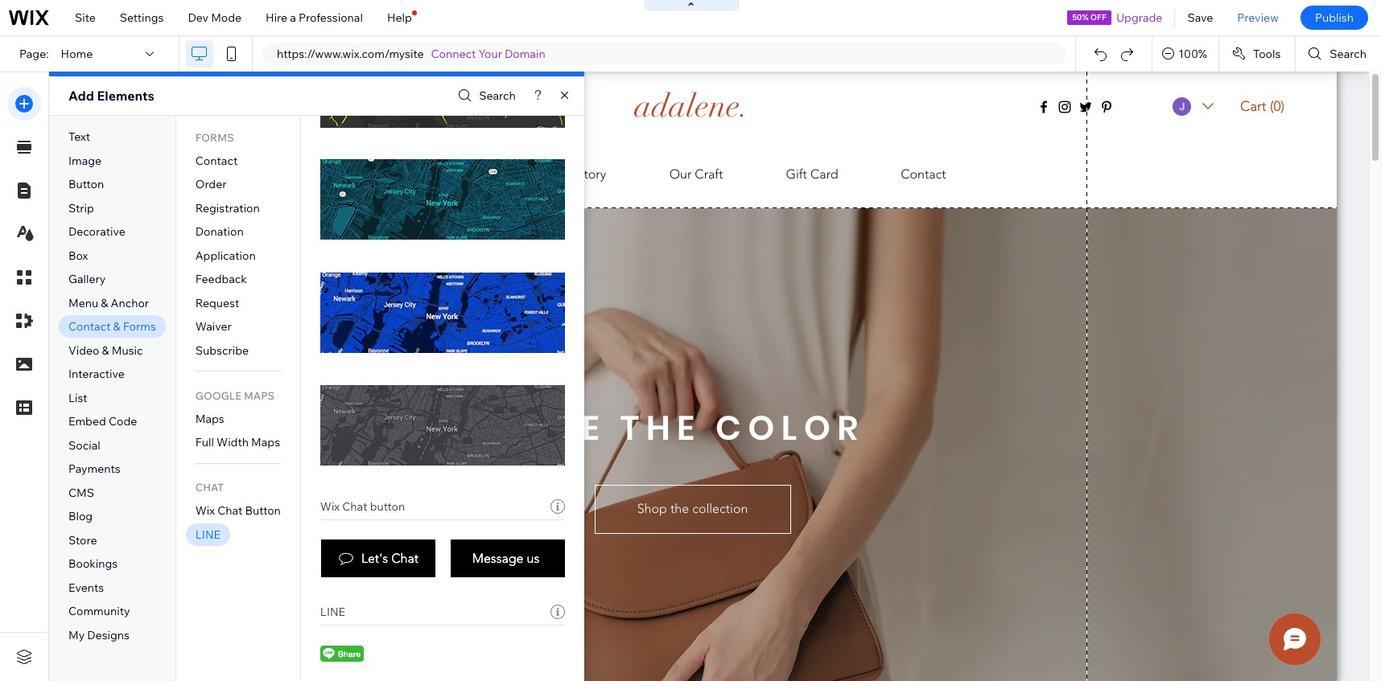 Task type: locate. For each thing, give the bounding box(es) containing it.
search
[[1330, 47, 1367, 61], [479, 89, 516, 103]]

dev
[[188, 10, 208, 25]]

image
[[68, 153, 102, 168]]

2 vertical spatial maps
[[251, 436, 280, 450]]

search button down your
[[454, 84, 516, 107]]

search down your
[[479, 89, 516, 103]]

0 horizontal spatial search
[[479, 89, 516, 103]]

contact & forms
[[68, 320, 156, 334]]

wix down full at left
[[195, 504, 215, 519]]

contact
[[195, 153, 238, 168], [68, 320, 111, 334]]

1 horizontal spatial search
[[1330, 47, 1367, 61]]

button
[[68, 177, 104, 192], [245, 504, 281, 519]]

text
[[68, 130, 90, 144]]

1 vertical spatial maps
[[195, 412, 224, 426]]

&
[[101, 296, 108, 310], [113, 320, 120, 334], [102, 343, 109, 358]]

my
[[68, 629, 85, 643]]

1 vertical spatial search button
[[454, 84, 516, 107]]

embed
[[68, 415, 106, 429]]

decorative
[[68, 225, 125, 239]]

1 horizontal spatial button
[[245, 504, 281, 519]]

https://www.wix.com/mysite connect your domain
[[277, 47, 545, 61]]

& right "video"
[[102, 343, 109, 358]]

contact for contact & forms
[[68, 320, 111, 334]]

0 vertical spatial forms
[[195, 131, 234, 144]]

1 horizontal spatial search button
[[1296, 36, 1381, 72]]

cms
[[68, 486, 94, 501]]

button down full width maps
[[245, 504, 281, 519]]

0 horizontal spatial wix
[[195, 504, 215, 519]]

0 vertical spatial &
[[101, 296, 108, 310]]

payments
[[68, 462, 121, 477]]

menu
[[68, 296, 98, 310]]

anchor
[[111, 296, 149, 310]]

blog
[[68, 510, 93, 524]]

site
[[75, 10, 96, 25]]

1 horizontal spatial wix
[[320, 500, 340, 514]]

maps
[[244, 389, 275, 402], [195, 412, 224, 426], [251, 436, 280, 450]]

chat for wix chat button
[[217, 504, 243, 519]]

& right the menu
[[101, 296, 108, 310]]

100%
[[1178, 47, 1207, 61]]

wix
[[320, 500, 340, 514], [195, 504, 215, 519]]

store
[[68, 534, 97, 548]]

embed code
[[68, 415, 137, 429]]

bookings
[[68, 557, 118, 572]]

0 vertical spatial search button
[[1296, 36, 1381, 72]]

code
[[109, 415, 137, 429]]

tools
[[1253, 47, 1281, 61]]

chat
[[195, 482, 224, 495], [342, 500, 367, 514], [217, 504, 243, 519]]

preview
[[1237, 10, 1279, 25]]

feedback
[[195, 272, 247, 287]]

save button
[[1175, 0, 1225, 35]]

add elements
[[68, 88, 154, 104]]

off
[[1090, 12, 1106, 23]]

0 horizontal spatial contact
[[68, 320, 111, 334]]

social
[[68, 439, 100, 453]]

2 vertical spatial &
[[102, 343, 109, 358]]

forms down anchor
[[123, 320, 156, 334]]

1 horizontal spatial contact
[[195, 153, 238, 168]]

line
[[195, 528, 221, 542], [320, 605, 345, 620]]

events
[[68, 581, 104, 596]]

dev mode
[[188, 10, 242, 25]]

button down image
[[68, 177, 104, 192]]

search button
[[1296, 36, 1381, 72], [454, 84, 516, 107]]

1 vertical spatial &
[[113, 320, 120, 334]]

contact up "video"
[[68, 320, 111, 334]]

search button down publish
[[1296, 36, 1381, 72]]

google maps
[[195, 389, 275, 402]]

maps right width
[[251, 436, 280, 450]]

menu & anchor
[[68, 296, 149, 310]]

0 horizontal spatial line
[[195, 528, 221, 542]]

hire
[[266, 10, 287, 25]]

forms
[[195, 131, 234, 144], [123, 320, 156, 334]]

chat left button
[[342, 500, 367, 514]]

maps up full at left
[[195, 412, 224, 426]]

wix left button
[[320, 500, 340, 514]]

1 vertical spatial forms
[[123, 320, 156, 334]]

1 vertical spatial button
[[245, 504, 281, 519]]

1 horizontal spatial line
[[320, 605, 345, 620]]

chat down width
[[217, 504, 243, 519]]

& down menu & anchor
[[113, 320, 120, 334]]

0 vertical spatial button
[[68, 177, 104, 192]]

wix chat button
[[320, 500, 405, 514]]

upgrade
[[1116, 10, 1162, 25]]

& for video
[[102, 343, 109, 358]]

1 vertical spatial line
[[320, 605, 345, 620]]

wix for wix chat button
[[320, 500, 340, 514]]

preview button
[[1225, 0, 1291, 35]]

home
[[61, 47, 93, 61]]

forms up 'order'
[[195, 131, 234, 144]]

1 vertical spatial search
[[479, 89, 516, 103]]

subscribe
[[195, 343, 249, 358]]

contact up 'order'
[[195, 153, 238, 168]]

& for menu
[[101, 296, 108, 310]]

1 vertical spatial contact
[[68, 320, 111, 334]]

0 vertical spatial search
[[1330, 47, 1367, 61]]

search down the publish button
[[1330, 47, 1367, 61]]

0 horizontal spatial button
[[68, 177, 104, 192]]

maps right google
[[244, 389, 275, 402]]

0 vertical spatial contact
[[195, 153, 238, 168]]

my designs
[[68, 629, 130, 643]]



Task type: vqa. For each thing, say whether or not it's contained in the screenshot.
E.G. Business, Fashion, Fitness Field
no



Task type: describe. For each thing, give the bounding box(es) containing it.
help
[[387, 10, 412, 25]]

designs
[[87, 629, 130, 643]]

waiver
[[195, 320, 232, 334]]

hire a professional
[[266, 10, 363, 25]]

save
[[1187, 10, 1213, 25]]

0 horizontal spatial search button
[[454, 84, 516, 107]]

gallery
[[68, 272, 106, 287]]

connect
[[431, 47, 476, 61]]

contact for contact
[[195, 153, 238, 168]]

settings
[[120, 10, 164, 25]]

0 horizontal spatial forms
[[123, 320, 156, 334]]

domain
[[505, 47, 545, 61]]

0 vertical spatial line
[[195, 528, 221, 542]]

a
[[290, 10, 296, 25]]

community
[[68, 605, 130, 619]]

mode
[[211, 10, 242, 25]]

add
[[68, 88, 94, 104]]

100% button
[[1153, 36, 1218, 72]]

interactive
[[68, 367, 125, 382]]

button
[[370, 500, 405, 514]]

registration
[[195, 201, 260, 215]]

50%
[[1072, 12, 1089, 23]]

strip
[[68, 201, 94, 215]]

donation
[[195, 225, 244, 239]]

list
[[68, 391, 87, 405]]

music
[[112, 343, 143, 358]]

& for contact
[[113, 320, 120, 334]]

order
[[195, 177, 227, 192]]

video & music
[[68, 343, 143, 358]]

chat up wix chat button
[[195, 482, 224, 495]]

wix chat button
[[195, 504, 281, 519]]

your
[[478, 47, 502, 61]]

width
[[217, 436, 249, 450]]

full width maps
[[195, 436, 280, 450]]

1 horizontal spatial forms
[[195, 131, 234, 144]]

0 vertical spatial maps
[[244, 389, 275, 402]]

application
[[195, 248, 256, 263]]

request
[[195, 296, 239, 310]]

google
[[195, 389, 242, 402]]

professional
[[299, 10, 363, 25]]

video
[[68, 343, 99, 358]]

tools button
[[1219, 36, 1295, 72]]

full
[[195, 436, 214, 450]]

publish
[[1315, 10, 1354, 25]]

publish button
[[1300, 6, 1368, 30]]

elements
[[97, 88, 154, 104]]

wix for wix chat button
[[195, 504, 215, 519]]

https://www.wix.com/mysite
[[277, 47, 424, 61]]

chat for wix chat button
[[342, 500, 367, 514]]

box
[[68, 248, 88, 263]]

50% off
[[1072, 12, 1106, 23]]



